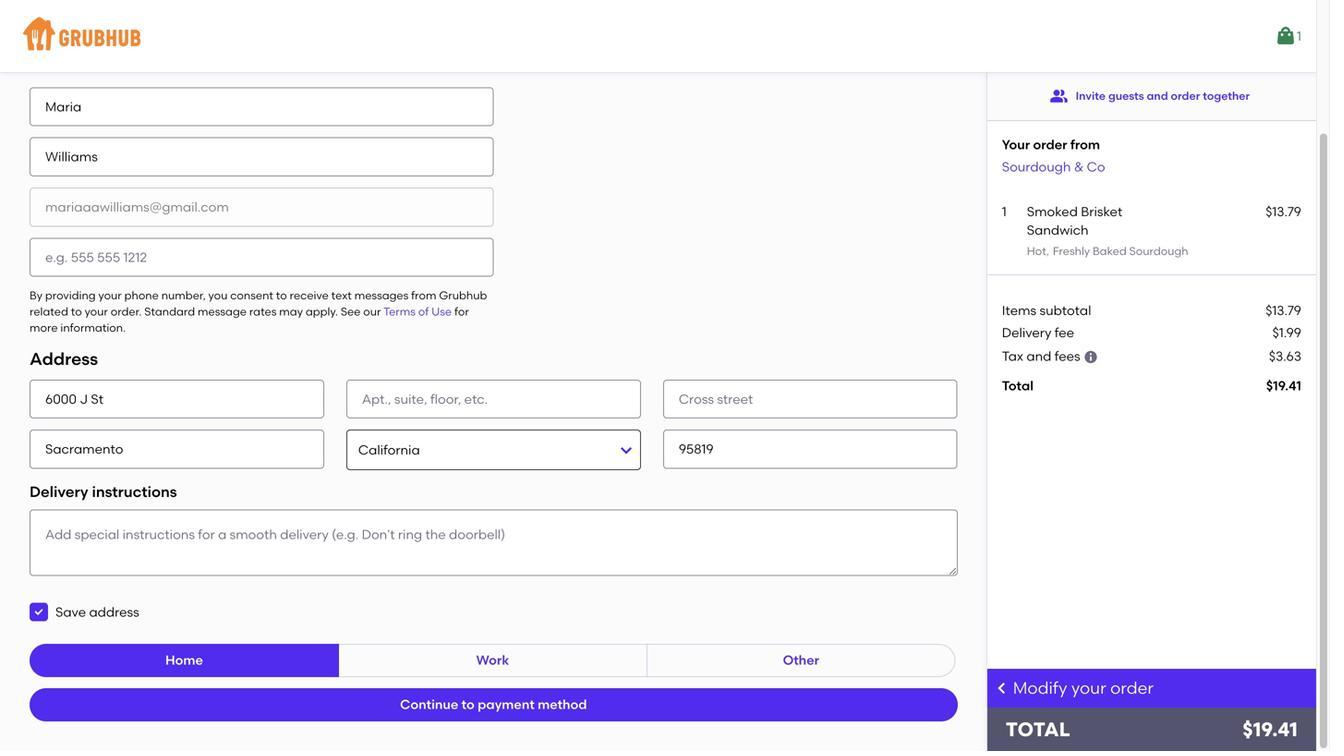 Task type: locate. For each thing, give the bounding box(es) containing it.
to
[[276, 289, 287, 302], [71, 305, 82, 318], [462, 697, 475, 712]]

First name text field
[[30, 87, 494, 126]]

your up 'order.'
[[98, 289, 122, 302]]

0 vertical spatial $13.79
[[1266, 204, 1302, 219]]

work
[[476, 652, 509, 668]]

from
[[1071, 137, 1100, 152], [411, 289, 436, 302]]

1 vertical spatial to
[[71, 305, 82, 318]]

0 vertical spatial and
[[1147, 89, 1168, 102]]

0 horizontal spatial sourdough
[[1002, 159, 1071, 175]]

providing
[[45, 289, 96, 302]]

and inside button
[[1147, 89, 1168, 102]]

1
[[1297, 28, 1302, 44], [1002, 204, 1007, 219]]

delivery left instructions
[[30, 483, 88, 501]]

$19.41
[[1267, 378, 1302, 393], [1243, 718, 1298, 741]]

1 horizontal spatial order
[[1111, 678, 1154, 698]]

delivery instructions
[[30, 483, 177, 501]]

1 vertical spatial svg image
[[33, 607, 44, 618]]

svg image right fees at the right of page
[[1084, 350, 1099, 364]]

2 vertical spatial svg image
[[995, 681, 1010, 696]]

your order from sourdough & co
[[1002, 137, 1106, 175]]

your up information.
[[85, 305, 108, 318]]

1 vertical spatial from
[[411, 289, 436, 302]]

0 horizontal spatial from
[[411, 289, 436, 302]]

0 vertical spatial order
[[1171, 89, 1200, 102]]

2 horizontal spatial svg image
[[1084, 350, 1099, 364]]

2 vertical spatial your
[[1072, 678, 1107, 698]]

from inside by providing your phone number, you consent to receive text messages from grubhub related to your order. standard message rates may apply. see our
[[411, 289, 436, 302]]

hot freshly baked sourdough
[[1027, 244, 1189, 258]]

1 vertical spatial $13.79
[[1266, 302, 1302, 318]]

$13.79
[[1266, 204, 1302, 219], [1266, 302, 1302, 318]]

0 vertical spatial from
[[1071, 137, 1100, 152]]

0 horizontal spatial to
[[71, 305, 82, 318]]

guests
[[1109, 89, 1144, 102]]

order
[[1171, 89, 1200, 102], [1033, 137, 1068, 152], [1111, 678, 1154, 698]]

0 horizontal spatial and
[[1027, 348, 1052, 364]]

0 vertical spatial 1
[[1297, 28, 1302, 44]]

1 horizontal spatial sourdough
[[1130, 244, 1189, 258]]

sourdough inside your order from sourdough & co
[[1002, 159, 1071, 175]]

sourdough & co link
[[1002, 159, 1106, 175]]

order right modify
[[1111, 678, 1154, 698]]

svg image left modify
[[995, 681, 1010, 696]]

items
[[1002, 302, 1037, 318]]

to down providing
[[71, 305, 82, 318]]

Cross street text field
[[663, 380, 958, 419]]

grubhub
[[439, 289, 487, 302]]

svg image
[[1084, 350, 1099, 364], [33, 607, 44, 618], [995, 681, 1010, 696]]

from up of
[[411, 289, 436, 302]]

save
[[55, 604, 86, 620]]

2 horizontal spatial to
[[462, 697, 475, 712]]

1 button
[[1275, 19, 1302, 53]]

2 vertical spatial order
[[1111, 678, 1154, 698]]

related
[[30, 305, 68, 318]]

1 vertical spatial order
[[1033, 137, 1068, 152]]

order inside your order from sourdough & co
[[1033, 137, 1068, 152]]

1 inside 1 button
[[1297, 28, 1302, 44]]

address
[[30, 349, 98, 369]]

0 vertical spatial total
[[1002, 378, 1034, 393]]

and down delivery fee
[[1027, 348, 1052, 364]]

fees
[[1055, 348, 1081, 364]]

tax and fees
[[1002, 348, 1081, 364]]

other
[[783, 652, 819, 668]]

0 horizontal spatial order
[[1033, 137, 1068, 152]]

save address
[[55, 604, 139, 620]]

order up sourdough & co link
[[1033, 137, 1068, 152]]

sourdough right baked
[[1130, 244, 1189, 258]]

total down modify
[[1006, 718, 1071, 741]]

1 vertical spatial your
[[85, 305, 108, 318]]

svg image left save
[[33, 607, 44, 618]]

messages
[[355, 289, 409, 302]]

order left together
[[1171, 89, 1200, 102]]

1 vertical spatial total
[[1006, 718, 1071, 741]]

Last name text field
[[30, 137, 494, 176]]

brisket
[[1081, 204, 1123, 219]]

and
[[1147, 89, 1168, 102], [1027, 348, 1052, 364]]

total
[[1002, 378, 1034, 393], [1006, 718, 1071, 741]]

0 vertical spatial sourdough
[[1002, 159, 1071, 175]]

Email email field
[[30, 188, 494, 227]]

2 vertical spatial to
[[462, 697, 475, 712]]

1 horizontal spatial and
[[1147, 89, 1168, 102]]

sourdough down the your
[[1002, 159, 1071, 175]]

0 horizontal spatial svg image
[[33, 607, 44, 618]]

more
[[30, 321, 58, 334]]

tax
[[1002, 348, 1024, 364]]

see
[[341, 305, 361, 318]]

1 horizontal spatial 1
[[1297, 28, 1302, 44]]

1 horizontal spatial to
[[276, 289, 287, 302]]

0 horizontal spatial delivery
[[30, 483, 88, 501]]

by providing your phone number, you consent to receive text messages from grubhub related to your order. standard message rates may apply. see our
[[30, 289, 487, 318]]

address
[[89, 604, 139, 620]]

1 vertical spatial sourdough
[[1130, 244, 1189, 258]]

to left the payment
[[462, 697, 475, 712]]

main navigation navigation
[[0, 0, 1317, 72]]

fee
[[1055, 325, 1075, 341]]

modify your order
[[1013, 678, 1154, 698]]

delivery for delivery instructions
[[30, 483, 88, 501]]

order.
[[111, 305, 142, 318]]

invite guests and order together button
[[1050, 79, 1250, 113]]

your
[[1002, 137, 1030, 152]]

sourdough
[[1002, 159, 1071, 175], [1130, 244, 1189, 258]]

from up &
[[1071, 137, 1100, 152]]

0 vertical spatial svg image
[[1084, 350, 1099, 364]]

1 horizontal spatial delivery
[[1002, 325, 1052, 341]]

$1.99
[[1273, 325, 1302, 341]]

phone
[[124, 289, 159, 302]]

2 horizontal spatial order
[[1171, 89, 1200, 102]]

0 vertical spatial delivery
[[1002, 325, 1052, 341]]

modify
[[1013, 678, 1068, 698]]

to up may
[[276, 289, 287, 302]]

order inside button
[[1171, 89, 1200, 102]]

your
[[98, 289, 122, 302], [85, 305, 108, 318], [1072, 678, 1107, 698]]

delivery
[[1002, 325, 1052, 341], [30, 483, 88, 501]]

total down tax
[[1002, 378, 1034, 393]]

sourdough for your order from sourdough & co
[[1002, 159, 1071, 175]]

1 horizontal spatial svg image
[[995, 681, 1010, 696]]

to inside button
[[462, 697, 475, 712]]

of
[[418, 305, 429, 318]]

contact
[[30, 56, 99, 77]]

1 vertical spatial and
[[1027, 348, 1052, 364]]

1 horizontal spatial from
[[1071, 137, 1100, 152]]

continue
[[400, 697, 458, 712]]

your right modify
[[1072, 678, 1107, 698]]

information.
[[60, 321, 126, 334]]

1 vertical spatial delivery
[[30, 483, 88, 501]]

standard
[[144, 305, 195, 318]]

0 horizontal spatial 1
[[1002, 204, 1007, 219]]

and right guests
[[1147, 89, 1168, 102]]

delivery down items
[[1002, 325, 1052, 341]]



Task type: vqa. For each thing, say whether or not it's contained in the screenshot.
bottommost and
yes



Task type: describe. For each thing, give the bounding box(es) containing it.
terms of use link
[[384, 305, 452, 318]]

invite
[[1076, 89, 1106, 102]]

from inside your order from sourdough & co
[[1071, 137, 1100, 152]]

Address 2 text field
[[346, 380, 641, 419]]

0 vertical spatial your
[[98, 289, 122, 302]]

instructions
[[92, 483, 177, 501]]

work button
[[338, 644, 647, 677]]

Delivery instructions text field
[[30, 510, 958, 576]]

rates
[[249, 305, 277, 318]]

terms of use
[[384, 305, 452, 318]]

may
[[279, 305, 303, 318]]

subtotal
[[1040, 302, 1092, 318]]

continue to payment method
[[400, 697, 587, 712]]

for
[[455, 305, 469, 318]]

our
[[363, 305, 381, 318]]

Phone telephone field
[[30, 238, 494, 277]]

use
[[432, 305, 452, 318]]

svg image for modify your order
[[995, 681, 1010, 696]]

text
[[331, 289, 352, 302]]

invite guests and order together
[[1076, 89, 1250, 102]]

1 $13.79 from the top
[[1266, 204, 1302, 219]]

0 vertical spatial to
[[276, 289, 287, 302]]

baked
[[1093, 244, 1127, 258]]

terms
[[384, 305, 416, 318]]

items subtotal
[[1002, 302, 1092, 318]]

you
[[208, 289, 228, 302]]

delivery fee
[[1002, 325, 1075, 341]]

together
[[1203, 89, 1250, 102]]

method
[[538, 697, 587, 712]]

home
[[165, 652, 203, 668]]

other button
[[647, 644, 956, 677]]

by
[[30, 289, 42, 302]]

1 vertical spatial $19.41
[[1243, 718, 1298, 741]]

co
[[1087, 159, 1106, 175]]

Zip text field
[[663, 430, 958, 469]]

sandwich
[[1027, 222, 1089, 238]]

payment
[[478, 697, 535, 712]]

freshly
[[1053, 244, 1090, 258]]

$3.63
[[1269, 348, 1302, 364]]

City text field
[[30, 430, 324, 469]]

sourdough for hot freshly baked sourdough
[[1130, 244, 1189, 258]]

receive
[[290, 289, 329, 302]]

&
[[1074, 159, 1084, 175]]

people icon image
[[1050, 87, 1069, 105]]

smoked brisket sandwich
[[1027, 204, 1123, 238]]

smoked
[[1027, 204, 1078, 219]]

hot
[[1027, 244, 1047, 258]]

2 $13.79 from the top
[[1266, 302, 1302, 318]]

home button
[[30, 644, 339, 677]]

svg image for save address
[[33, 607, 44, 618]]

Address 1 text field
[[30, 380, 324, 419]]

consent
[[230, 289, 273, 302]]

delivery for delivery fee
[[1002, 325, 1052, 341]]

number,
[[161, 289, 206, 302]]

continue to payment method button
[[30, 688, 958, 721]]

1 vertical spatial 1
[[1002, 204, 1007, 219]]

0 vertical spatial $19.41
[[1267, 378, 1302, 393]]

apply.
[[306, 305, 338, 318]]

message
[[198, 305, 247, 318]]

for more information.
[[30, 305, 469, 334]]



